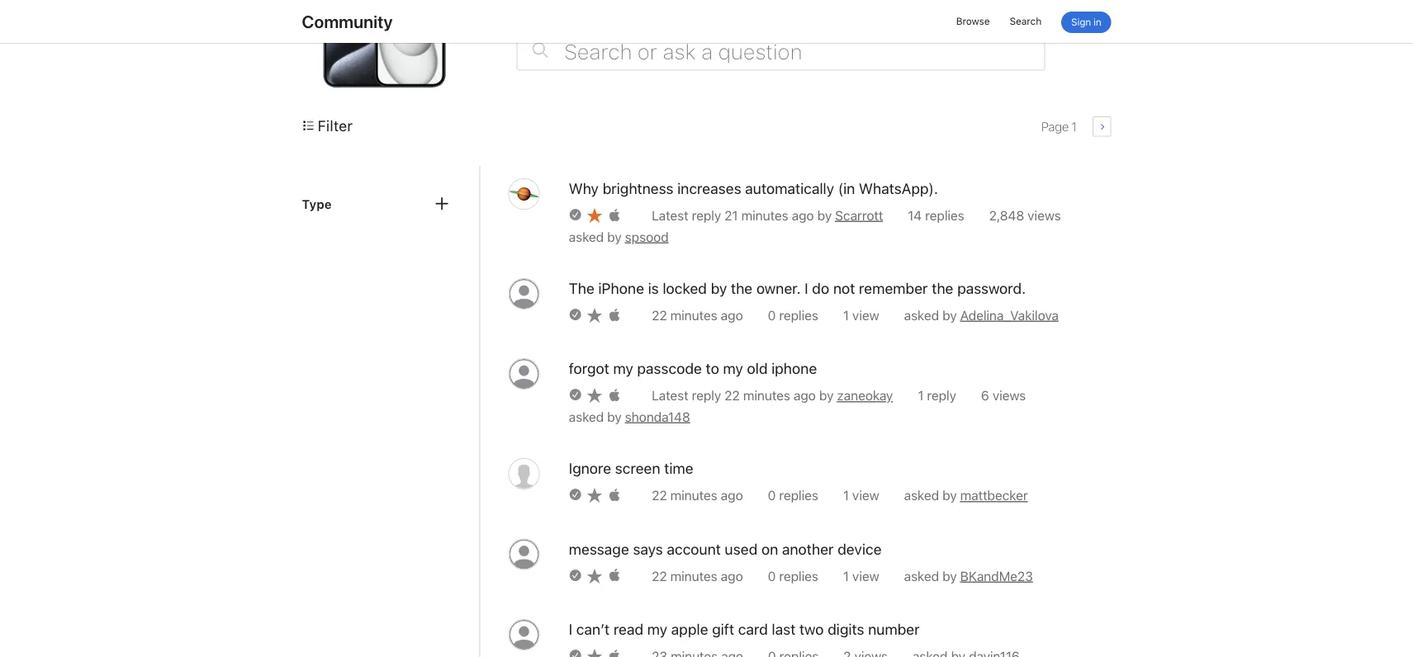 Task type: locate. For each thing, give the bounding box(es) containing it.
22 minutes ago down time
[[652, 488, 743, 504]]

22 minutes ago inside message says account used on another device element
[[652, 569, 743, 584]]

0 down owner.
[[768, 308, 776, 323]]

views
[[1028, 208, 1061, 224], [993, 388, 1026, 404]]

i left 'do'
[[805, 280, 808, 298]]

views inside 6 views asked by shonda148
[[993, 388, 1026, 404]]

the up the asked by adelina_vakilova
[[932, 280, 954, 298]]

Apple Community search field
[[517, 31, 1045, 71]]

ago up forgot my passcode to my old iphone
[[721, 308, 743, 323]]

the
[[731, 280, 753, 298], [932, 280, 954, 298]]

★ inside forgot my passcode to my old iphone element
[[587, 387, 602, 405]]

message
[[569, 541, 629, 559]]

reply
[[692, 208, 721, 224], [692, 388, 721, 404], [927, 388, 957, 404]]

0 vertical spatial views
[[1028, 208, 1061, 224]]

standalone image
[[607, 308, 622, 325], [569, 310, 582, 322], [607, 489, 622, 505], [569, 490, 582, 502], [569, 651, 582, 658]]

replies up another
[[779, 488, 818, 504]]

3 ★ from the top
[[587, 387, 602, 405]]

ago inside the iphone is locked by the owner. i do not remember the password. element
[[721, 308, 743, 323]]

adelina_vakilova
[[960, 308, 1059, 323]]

latest inside why brightness increases automatically (in whatsapp). element
[[652, 208, 688, 224]]

views for why brightness increases automatically (in whatsapp).
[[1028, 208, 1061, 224]]

0 replies down another
[[768, 569, 818, 584]]

is
[[648, 280, 659, 298]]

★ inside why brightness increases automatically (in whatsapp). element
[[587, 206, 602, 225]]

by inside "2,848 views asked by spsood"
[[607, 229, 622, 245]]

3 0 replies from the top
[[768, 569, 818, 584]]

2 ★ from the top
[[587, 306, 602, 325]]

1 latest from the top
[[652, 208, 688, 224]]

1 vertical spatial 0
[[768, 488, 776, 504]]

search
[[1010, 15, 1042, 27]]

14
[[908, 208, 922, 224]]

view for device
[[852, 569, 879, 584]]

0 replies inside message says account used on another device element
[[768, 569, 818, 584]]

1 0 from the top
[[768, 308, 776, 323]]

1 for the iphone is locked by the owner. i do not remember the password.
[[843, 308, 849, 323]]

0 vertical spatial 22 minutes ago
[[652, 308, 743, 323]]

shonda148 image
[[508, 359, 540, 390]]

view up device
[[852, 488, 879, 504]]

1 view up device
[[843, 488, 879, 504]]

1 22 minutes ago from the top
[[652, 308, 743, 323]]

asked down remember at the top
[[904, 308, 939, 323]]

spsood
[[625, 229, 669, 245]]

0 down on
[[768, 569, 776, 584]]

★ for forgot
[[587, 387, 602, 405]]

view inside the iphone is locked by the owner. i do not remember the password. element
[[852, 308, 879, 323]]

minutes down account
[[670, 569, 718, 584]]

22 minutes ago
[[652, 308, 743, 323], [652, 488, 743, 504], [652, 569, 743, 584]]

asked up number
[[904, 569, 939, 584]]

1 view
[[843, 308, 879, 323], [843, 488, 879, 504], [843, 569, 879, 584]]

0 horizontal spatial the
[[731, 280, 753, 298]]

davin116 image
[[508, 620, 540, 651]]

22 minutes ago down the locked
[[652, 308, 743, 323]]

22 minutes ago inside the iphone is locked by the owner. i do not remember the password. element
[[652, 308, 743, 323]]

my right forgot
[[613, 360, 633, 378]]

2 vertical spatial 0
[[768, 569, 776, 584]]

replies right '14'
[[925, 208, 965, 224]]

minutes down old
[[743, 388, 790, 404]]

asked for ignore screen time
[[904, 488, 939, 504]]

1 horizontal spatial i
[[805, 280, 808, 298]]

spsood image
[[508, 178, 540, 210]]

the left owner.
[[731, 280, 753, 298]]

community
[[302, 11, 393, 32]]

message says account used on another device element
[[508, 539, 1108, 620]]

card
[[738, 621, 768, 639]]

0 replies inside the iphone is locked by the owner. i do not remember the password. element
[[768, 308, 818, 323]]

standalone image
[[607, 208, 622, 225], [569, 210, 582, 222], [607, 389, 622, 405], [569, 390, 582, 402], [607, 569, 622, 586], [569, 571, 582, 582], [607, 650, 622, 658]]

view down not
[[852, 308, 879, 323]]

scarrott
[[835, 208, 883, 224]]

2,848 views asked by spsood
[[569, 208, 1061, 245]]

1 down device
[[843, 569, 849, 584]]

reply for passcode
[[692, 388, 721, 404]]

asked inside ignore screen time element
[[904, 488, 939, 504]]

last
[[772, 621, 796, 639]]

the
[[569, 280, 594, 298]]

22 down time
[[652, 488, 667, 504]]

0 vertical spatial i
[[805, 280, 808, 298]]

ago up message says account used on another device
[[721, 488, 743, 504]]

view
[[852, 308, 879, 323], [852, 488, 879, 504], [852, 569, 879, 584]]

1 1 view from the top
[[843, 308, 879, 323]]

minutes down the locked
[[670, 308, 718, 323]]

0 replies
[[768, 308, 818, 323], [768, 488, 818, 504], [768, 569, 818, 584]]

zaneokay button
[[837, 387, 893, 406]]

1 inside the iphone is locked by the owner. i do not remember the password. element
[[843, 308, 849, 323]]

asked
[[569, 229, 604, 245], [904, 308, 939, 323], [569, 409, 604, 425], [904, 488, 939, 504], [904, 569, 939, 584]]

22 down the says
[[652, 569, 667, 584]]

asked left mattbecker on the bottom of page
[[904, 488, 939, 504]]

ago inside message says account used on another device element
[[721, 569, 743, 584]]

i can't read my apple gift card last two digits number link
[[569, 620, 920, 641]]

the iphone is locked by the owner. i do not remember the password. element
[[508, 278, 1108, 359]]

0 replies inside ignore screen time element
[[768, 488, 818, 504]]

used
[[725, 541, 758, 559]]

0 replies for another
[[768, 569, 818, 584]]

passcode
[[637, 360, 702, 378]]

sign
[[1072, 16, 1091, 28]]

ago down message says account used on another device link
[[721, 569, 743, 584]]

22 inside ignore screen time element
[[652, 488, 667, 504]]

0 vertical spatial 0
[[768, 308, 776, 323]]

1 view down not
[[843, 308, 879, 323]]

my right read
[[647, 621, 667, 639]]

3 22 minutes ago from the top
[[652, 569, 743, 584]]

★ down why
[[587, 206, 602, 225]]

22 inside the iphone is locked by the owner. i do not remember the password. element
[[652, 308, 667, 323]]

reply down to on the bottom of page
[[692, 388, 721, 404]]

standalone image down the the
[[569, 310, 582, 322]]

reply left 6
[[927, 388, 957, 404]]

the iphone is locked by the owner. i do not remember the password. link
[[569, 278, 1026, 300]]

adelina_vakilova image
[[508, 278, 540, 310]]

★ inside message says account used on another device element
[[587, 567, 602, 586]]

0 inside ignore screen time element
[[768, 488, 776, 504]]

22 down forgot my passcode to my old iphone link
[[725, 388, 740, 404]]

replies down the iphone is locked by the owner. i do not remember the password. "link" in the top of the page
[[779, 308, 818, 323]]

1 vertical spatial 1 view
[[843, 488, 879, 504]]

bkandme23
[[960, 569, 1033, 584]]

view inside message says account used on another device element
[[852, 569, 879, 584]]

1 inside message says account used on another device element
[[843, 569, 849, 584]]

★ down "message"
[[587, 567, 602, 586]]

★ for ignore
[[587, 487, 602, 505]]

0 replies up another
[[768, 488, 818, 504]]

scarrott button
[[835, 206, 883, 226]]

latest reply 22 minutes ago by zaneokay
[[652, 388, 893, 404]]

replies down another
[[779, 569, 818, 584]]

0 inside message says account used on another device element
[[768, 569, 776, 584]]

★ inside ignore screen time element
[[587, 487, 602, 505]]

apple
[[671, 621, 708, 639]]

asked inside "2,848 views asked by spsood"
[[569, 229, 604, 245]]

1 view inside message says account used on another device element
[[843, 569, 879, 584]]

1 horizontal spatial the
[[932, 280, 954, 298]]

0 vertical spatial latest
[[652, 208, 688, 224]]

2 vertical spatial 1 view
[[843, 569, 879, 584]]

4 ★ from the top
[[587, 487, 602, 505]]

0 horizontal spatial i
[[569, 621, 572, 639]]

1 right zaneokay
[[918, 388, 924, 404]]

2 vertical spatial view
[[852, 569, 879, 584]]

22 minutes ago inside ignore screen time element
[[652, 488, 743, 504]]

minutes down time
[[670, 488, 718, 504]]

1 0 replies from the top
[[768, 308, 818, 323]]

latest inside forgot my passcode to my old iphone element
[[652, 388, 688, 404]]

asked inside the iphone is locked by the owner. i do not remember the password. element
[[904, 308, 939, 323]]

sign in
[[1072, 16, 1102, 28]]

spsood button
[[625, 227, 669, 247]]

view inside ignore screen time element
[[852, 488, 879, 504]]

by
[[817, 208, 832, 224], [607, 229, 622, 245], [711, 280, 727, 298], [943, 308, 957, 323], [819, 388, 834, 404], [607, 409, 622, 425], [943, 488, 957, 504], [943, 569, 957, 584]]

by left mattbecker on the bottom of page
[[943, 488, 957, 504]]

reply left 21
[[692, 208, 721, 224]]

1 view for owner.
[[843, 308, 879, 323]]

2 latest from the top
[[652, 388, 688, 404]]

1 vertical spatial latest
[[652, 388, 688, 404]]

replies
[[925, 208, 965, 224], [779, 308, 818, 323], [779, 488, 818, 504], [779, 569, 818, 584]]

asked inside message says account used on another device element
[[904, 569, 939, 584]]

minutes down why brightness increases automatically (in whatsapp). link
[[741, 208, 789, 224]]

ago down automatically at the right top
[[792, 208, 814, 224]]

message says account used on another device
[[569, 541, 882, 559]]

browse
[[957, 15, 990, 27]]

ago for is
[[721, 308, 743, 323]]

ago inside why brightness increases automatically (in whatsapp). element
[[792, 208, 814, 224]]

ignore screen time element
[[508, 459, 1108, 539]]

whatsapp).
[[859, 180, 938, 198]]

1 view from the top
[[852, 308, 879, 323]]

0 horizontal spatial views
[[993, 388, 1026, 404]]

★ down the the
[[587, 306, 602, 325]]

★ for the
[[587, 306, 602, 325]]

2 0 from the top
[[768, 488, 776, 504]]

do
[[812, 280, 829, 298]]

minutes for account
[[670, 569, 718, 584]]

★
[[587, 206, 602, 225], [587, 306, 602, 325], [587, 387, 602, 405], [587, 487, 602, 505], [587, 567, 602, 586]]

2 22 minutes ago from the top
[[652, 488, 743, 504]]

★ down forgot
[[587, 387, 602, 405]]

22 inside message says account used on another device element
[[652, 569, 667, 584]]

minutes inside the iphone is locked by the owner. i do not remember the password. element
[[670, 308, 718, 323]]

ago inside ignore screen time element
[[721, 488, 743, 504]]

0 up on
[[768, 488, 776, 504]]

views right 2,848 on the right top
[[1028, 208, 1061, 224]]

replies for whatsapp).
[[925, 208, 965, 224]]

0
[[768, 308, 776, 323], [768, 488, 776, 504], [768, 569, 776, 584]]

★ down ignore
[[587, 487, 602, 505]]

ago down iphone in the bottom of the page
[[794, 388, 816, 404]]

my
[[613, 360, 633, 378], [723, 360, 743, 378], [647, 621, 667, 639]]

forgot my passcode to my old iphone
[[569, 360, 817, 378]]

can't
[[576, 621, 610, 639]]

by left adelina_vakilova
[[943, 308, 957, 323]]

21
[[725, 208, 738, 224]]

minutes inside forgot my passcode to my old iphone element
[[743, 388, 790, 404]]

1 view inside the iphone is locked by the owner. i do not remember the password. element
[[843, 308, 879, 323]]

1 vertical spatial i
[[569, 621, 572, 639]]

asked down why
[[569, 229, 604, 245]]

0 vertical spatial view
[[852, 308, 879, 323]]

2 vertical spatial 22 minutes ago
[[652, 569, 743, 584]]

by left spsood
[[607, 229, 622, 245]]

0 horizontal spatial my
[[613, 360, 633, 378]]

replies inside message says account used on another device element
[[779, 569, 818, 584]]

standalone image down can't
[[569, 651, 582, 658]]

by left bkandme23
[[943, 569, 957, 584]]

standalone image down ignore
[[569, 490, 582, 502]]

1 for ignore screen time
[[843, 488, 849, 504]]

22
[[652, 308, 667, 323], [725, 388, 740, 404], [652, 488, 667, 504], [652, 569, 667, 584]]

two
[[799, 621, 824, 639]]

in
[[1094, 16, 1102, 28]]

standalone image inside the i can't read my apple gift card last two digits number element
[[569, 651, 582, 658]]

1 inside ignore screen time element
[[843, 488, 849, 504]]

ago
[[792, 208, 814, 224], [721, 308, 743, 323], [794, 388, 816, 404], [721, 488, 743, 504], [721, 569, 743, 584]]

by left shonda148
[[607, 409, 622, 425]]

★ inside the iphone is locked by the owner. i do not remember the password. element
[[587, 306, 602, 325]]

type
[[302, 197, 332, 211]]

old
[[747, 360, 768, 378]]

minutes inside ignore screen time element
[[670, 488, 718, 504]]

3 0 from the top
[[768, 569, 776, 584]]

reply inside why brightness increases automatically (in whatsapp). element
[[692, 208, 721, 224]]

replies inside the iphone is locked by the owner. i do not remember the password. element
[[779, 308, 818, 323]]

1 view down device
[[843, 569, 879, 584]]

asked down forgot
[[569, 409, 604, 425]]

on
[[761, 541, 778, 559]]

time
[[664, 460, 693, 478]]

standalone image for iphone
[[569, 310, 582, 322]]

0 replies down the iphone is locked by the owner. i do not remember the password. "link" in the top of the page
[[768, 308, 818, 323]]

2 1 view from the top
[[843, 488, 879, 504]]

1 vertical spatial 22 minutes ago
[[652, 488, 743, 504]]

1 the from the left
[[731, 280, 753, 298]]

by right the locked
[[711, 280, 727, 298]]

bkandme23 image
[[508, 539, 540, 571]]

1 ★ from the top
[[587, 206, 602, 225]]

22 minutes ago for time
[[652, 488, 743, 504]]

latest
[[652, 208, 688, 224], [652, 388, 688, 404]]

replies inside ignore screen time element
[[779, 488, 818, 504]]

1 vertical spatial views
[[993, 388, 1026, 404]]

view down device
[[852, 569, 879, 584]]

i left can't
[[569, 621, 572, 639]]

minutes
[[741, 208, 789, 224], [670, 308, 718, 323], [743, 388, 790, 404], [670, 488, 718, 504], [670, 569, 718, 584]]

views right 6
[[993, 388, 1026, 404]]

mattbecker
[[960, 488, 1028, 504]]

to
[[706, 360, 719, 378]]

2 0 replies from the top
[[768, 488, 818, 504]]

1 vertical spatial view
[[852, 488, 879, 504]]

shonda148
[[625, 409, 690, 425]]

my right to on the bottom of page
[[723, 360, 743, 378]]

i can't read my apple gift card last two digits number
[[569, 621, 920, 639]]

22 minutes ago down account
[[652, 569, 743, 584]]

1 right page
[[1072, 119, 1077, 134]]

gift
[[712, 621, 734, 639]]

(in
[[838, 180, 855, 198]]

mattbecker button
[[960, 486, 1028, 506]]

latest up shonda148
[[652, 388, 688, 404]]

1 vertical spatial 0 replies
[[768, 488, 818, 504]]

number
[[868, 621, 920, 639]]

Page 1 text field
[[1029, 118, 1089, 136]]

1 horizontal spatial views
[[1028, 208, 1061, 224]]

1 up device
[[843, 488, 849, 504]]

0 inside the iphone is locked by the owner. i do not remember the password. element
[[768, 308, 776, 323]]

asked for the iphone is locked by the owner. i do not remember the password.
[[904, 308, 939, 323]]

2 view from the top
[[852, 488, 879, 504]]

1 horizontal spatial my
[[647, 621, 667, 639]]

latest up spsood
[[652, 208, 688, 224]]

0 replies for the
[[768, 308, 818, 323]]

5 ★ from the top
[[587, 567, 602, 586]]

22 for account
[[652, 569, 667, 584]]

3 1 view from the top
[[843, 569, 879, 584]]

asked for message says account used on another device
[[904, 569, 939, 584]]

views inside "2,848 views asked by spsood"
[[1028, 208, 1061, 224]]

reply for increases
[[692, 208, 721, 224]]

latest reply 21 minutes ago by scarrott
[[652, 208, 883, 224]]

page 1
[[1042, 119, 1077, 134]]

replies inside why brightness increases automatically (in whatsapp). element
[[925, 208, 965, 224]]

ignore
[[569, 460, 611, 478]]

0 vertical spatial 1 view
[[843, 308, 879, 323]]

Search or ask a question text field
[[517, 31, 1045, 71]]

1 reply
[[918, 388, 957, 404]]

2 vertical spatial 0 replies
[[768, 569, 818, 584]]

22 down is
[[652, 308, 667, 323]]

why
[[569, 180, 599, 198]]

minutes inside message says account used on another device element
[[670, 569, 718, 584]]

1 down not
[[843, 308, 849, 323]]

0 vertical spatial 0 replies
[[768, 308, 818, 323]]

3 view from the top
[[852, 569, 879, 584]]



Task type: describe. For each thing, give the bounding box(es) containing it.
standalone image for screen
[[569, 490, 582, 502]]

asked inside 6 views asked by shonda148
[[569, 409, 604, 425]]

password.
[[957, 280, 1026, 298]]

view for owner.
[[852, 308, 879, 323]]

22 for time
[[652, 488, 667, 504]]

asked by mattbecker
[[904, 488, 1028, 504]]

forgot my passcode to my old iphone element
[[508, 359, 1108, 459]]

22 minutes ago for is
[[652, 308, 743, 323]]

by inside 6 views asked by shonda148
[[607, 409, 622, 425]]

1 for message says account used on another device
[[843, 569, 849, 584]]

digits
[[828, 621, 864, 639]]

browse link
[[957, 12, 990, 31]]

asked by bkandme23
[[904, 569, 1033, 584]]

by inside "link"
[[711, 280, 727, 298]]

page
[[1042, 119, 1069, 134]]

★ for message
[[587, 567, 602, 586]]

forgot
[[569, 360, 609, 378]]

read
[[614, 621, 644, 639]]

1 inside forgot my passcode to my old iphone element
[[918, 388, 924, 404]]

mattbecker image
[[508, 459, 540, 490]]

ago inside forgot my passcode to my old iphone element
[[794, 388, 816, 404]]

filter
[[318, 117, 353, 135]]

1 inside text field
[[1072, 119, 1077, 134]]

not
[[833, 280, 855, 298]]

6
[[981, 388, 989, 404]]

minutes for time
[[670, 488, 718, 504]]

1 view for device
[[843, 569, 879, 584]]

★ for why
[[587, 206, 602, 225]]

another
[[782, 541, 834, 559]]

22 inside forgot my passcode to my old iphone element
[[725, 388, 740, 404]]

1 view inside ignore screen time element
[[843, 488, 879, 504]]

ignore screen time
[[569, 460, 693, 478]]

0 for the
[[768, 308, 776, 323]]

14 replies
[[908, 208, 965, 224]]

iphone
[[772, 360, 817, 378]]

i can't read my apple gift card last two digits number element
[[508, 620, 1108, 658]]

minutes for is
[[670, 308, 718, 323]]

asked by adelina_vakilova
[[904, 308, 1059, 323]]

iphone
[[598, 280, 644, 298]]

shonda148 button
[[625, 408, 690, 427]]

the iphone is locked by the owner. i do not remember the password.
[[569, 280, 1026, 298]]

standalone image down "iphone"
[[607, 308, 622, 325]]

owner.
[[756, 280, 801, 298]]

my inside i can't read my apple gift card last two digits number link
[[647, 621, 667, 639]]

latest for increases
[[652, 208, 688, 224]]

filter button
[[302, 116, 353, 138]]

screen
[[615, 460, 660, 478]]

device
[[838, 541, 882, 559]]

22 for is
[[652, 308, 667, 323]]

adelina_vakilova button
[[960, 306, 1059, 326]]

replies for another
[[779, 569, 818, 584]]

message says account used on another device link
[[569, 539, 882, 561]]

sign in link
[[1062, 12, 1112, 33]]

brightness
[[603, 180, 674, 198]]

remember
[[859, 280, 928, 298]]

increases
[[677, 180, 741, 198]]

type button
[[302, 195, 458, 213]]

standalone image for can't
[[569, 651, 582, 658]]

0 for another
[[768, 569, 776, 584]]

ago for account
[[721, 569, 743, 584]]

2 horizontal spatial my
[[723, 360, 743, 378]]

why brightness increases automatically (in whatsapp). element
[[508, 178, 1108, 278]]

by left zaneokay
[[819, 388, 834, 404]]

i inside "link"
[[805, 280, 808, 298]]

by left scarrott
[[817, 208, 832, 224]]

automatically
[[745, 180, 834, 198]]

ignore screen time link
[[569, 459, 693, 481]]

by inside message says account used on another device element
[[943, 569, 957, 584]]

latest for passcode
[[652, 388, 688, 404]]

community link
[[302, 11, 393, 32]]

says
[[633, 541, 663, 559]]

by inside ignore screen time element
[[943, 488, 957, 504]]

zaneokay
[[837, 388, 893, 404]]

minutes inside why brightness increases automatically (in whatsapp). element
[[741, 208, 789, 224]]

22 minutes ago for account
[[652, 569, 743, 584]]

ago for time
[[721, 488, 743, 504]]

2,848
[[989, 208, 1024, 224]]

why brightness increases automatically (in whatsapp).
[[569, 180, 938, 198]]

forgot my passcode to my old iphone link
[[569, 359, 817, 381]]

6 views asked by shonda148
[[569, 388, 1026, 425]]

2 the from the left
[[932, 280, 954, 298]]

views for forgot my passcode to my old iphone
[[993, 388, 1026, 404]]

standalone image down ignore screen time link at the bottom of the page
[[607, 489, 622, 505]]

replies for the
[[779, 308, 818, 323]]

bkandme23 button
[[960, 567, 1033, 586]]

account
[[667, 541, 721, 559]]

why brightness increases automatically (in whatsapp). link
[[569, 178, 938, 200]]

search link
[[1010, 12, 1042, 31]]

locked
[[663, 280, 707, 298]]



Task type: vqa. For each thing, say whether or not it's contained in the screenshot.
bottommost I
yes



